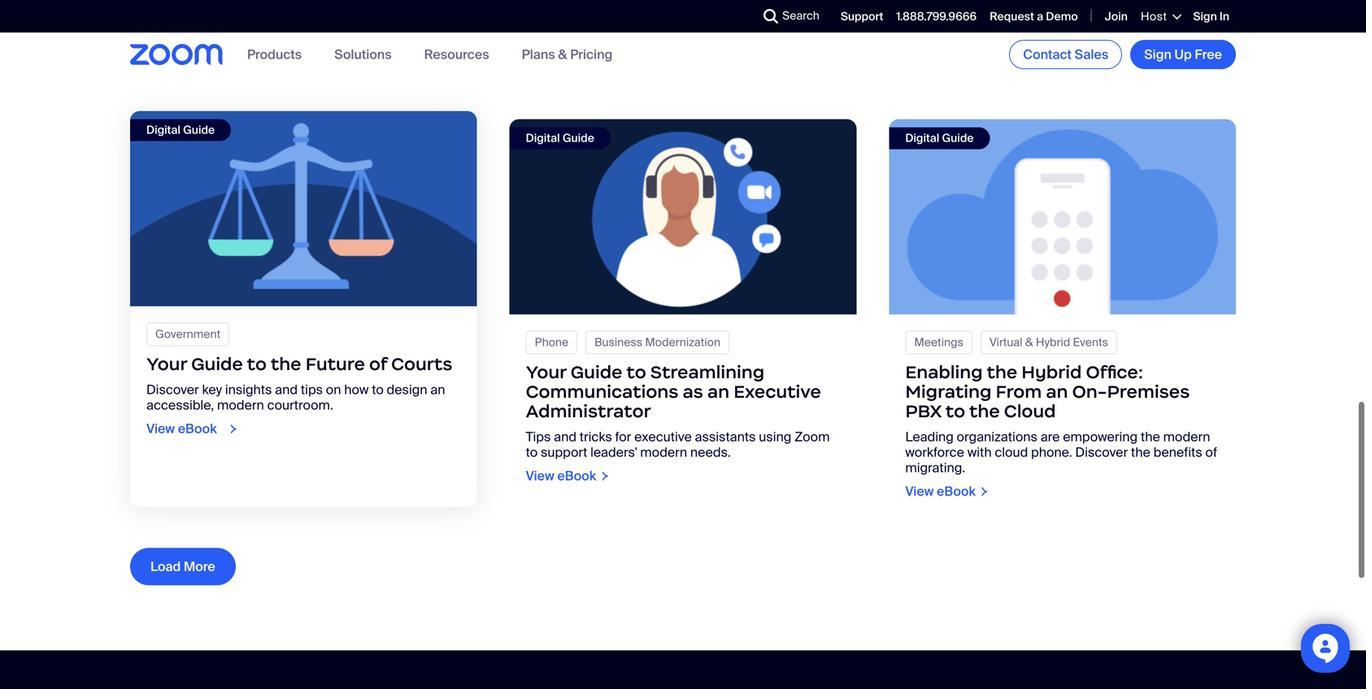 Task type: describe. For each thing, give the bounding box(es) containing it.
migrating
[[906, 381, 992, 403]]

accessible,
[[146, 397, 214, 414]]

to inside "enabling the hybrid office: migrating from an on-premises pbx to the cloud leading organizations are empowering the modern workforce with cloud phone. discover the benefits of migrating. view ebook"
[[946, 400, 966, 422]]

hybrid for the
[[1022, 361, 1082, 383]]

virtual & hybrid events
[[990, 335, 1109, 350]]

sign for sign in
[[1194, 9, 1218, 24]]

join
[[1105, 9, 1128, 24]]

view inside "enabling the hybrid office: migrating from an on-premises pbx to the cloud leading organizations are empowering the modern workforce with cloud phone. discover the benefits of migrating. view ebook"
[[906, 483, 934, 500]]

executive
[[734, 381, 822, 403]]

join link
[[1105, 9, 1128, 24]]

pbx
[[906, 400, 942, 422]]

and for communications
[[554, 428, 577, 445]]

whether
[[213, 15, 261, 32]]

main content containing your guide to the future of courts
[[0, 0, 1367, 585]]

to down 'business'
[[627, 361, 647, 383]]

view ebook
[[526, 19, 597, 36]]

support
[[841, 9, 884, 24]]

organizations
[[957, 428, 1038, 445]]

the up organizations
[[970, 400, 1001, 422]]

government
[[155, 327, 221, 342]]

educator,
[[405, 15, 461, 32]]

or
[[192, 30, 204, 47]]

up
[[1175, 46, 1192, 63]]

discover inside "enabling the hybrid office: migrating from an on-premises pbx to the cloud leading organizations are empowering the modern workforce with cloud phone. discover the benefits of migrating. view ebook"
[[1076, 444, 1129, 461]]

host
[[1141, 9, 1168, 24]]

enabling the hybrid office: migrating from an on-premises pbx to the cloud leading organizations are empowering the modern workforce with cloud phone. discover the benefits of migrating. view ebook
[[906, 361, 1218, 500]]

enabling
[[906, 361, 983, 383]]

a
[[1037, 9, 1044, 24]]

an inside find comprehensive guides to using zoom for education, whether you're an administrator, educator, parent, or student. view ebook
[[303, 15, 317, 32]]

tips
[[526, 428, 551, 445]]

products
[[247, 46, 302, 63]]

more
[[184, 558, 215, 575]]

with
[[968, 444, 992, 461]]

zoom logo image
[[130, 44, 223, 65]]

to inside find comprehensive guides to using zoom for education, whether you're an administrator, educator, parent, or student. view ebook
[[315, 0, 327, 16]]

courts
[[391, 353, 453, 375]]

education,
[[146, 15, 210, 32]]

contact sales
[[1024, 46, 1109, 63]]

the inside your guide to the future of courts discover key insights and tips on how to design an accessible, modern courtroom. view ebook
[[271, 353, 302, 375]]

request a demo link
[[990, 9, 1079, 24]]

digital for your guide to the future of courts
[[146, 122, 181, 137]]

digital for enabling the hybrid office: migrating from an on-premises pbx to the cloud
[[906, 130, 940, 146]]

& for hybrid
[[1026, 335, 1034, 350]]

needs.
[[691, 444, 731, 461]]

office:
[[1087, 361, 1144, 383]]

your for your guide to streamlining communications as an executive administrator
[[526, 361, 567, 383]]

courtroom.
[[267, 397, 334, 414]]

sales
[[1075, 46, 1109, 63]]

sign in
[[1194, 9, 1230, 24]]

resources button
[[424, 46, 489, 63]]

meetings
[[915, 335, 964, 350]]

sign in link
[[1194, 9, 1230, 24]]

view up plans
[[526, 19, 555, 36]]

to right how
[[372, 381, 384, 398]]

workforce
[[906, 444, 965, 461]]

the down premises
[[1141, 428, 1161, 445]]

guides
[[271, 0, 312, 16]]

administrator,
[[321, 15, 402, 32]]

business
[[595, 335, 643, 350]]

load more
[[151, 558, 215, 575]]

ebook inside your guide to the future of courts discover key insights and tips on how to design an accessible, modern courtroom. view ebook
[[178, 420, 217, 437]]

streamlining
[[651, 361, 765, 383]]

cloud
[[1005, 400, 1057, 422]]

digital guide for your guide to streamlining communications as an executive administrator
[[526, 130, 595, 146]]

illustration of scales image
[[130, 111, 477, 306]]

an inside your guide to the future of courts discover key insights and tips on how to design an accessible, modern courtroom. view ebook
[[431, 381, 445, 398]]

on
[[326, 381, 341, 398]]

ebook inside find comprehensive guides to using zoom for education, whether you're an administrator, educator, parent, or student. view ebook
[[178, 54, 217, 71]]

from
[[996, 381, 1042, 403]]

events
[[1074, 335, 1109, 350]]

leading
[[906, 428, 954, 445]]

ebook inside your guide to streamlining communications as an executive administrator tips and tricks for executive assistants using zoom to support leaders' modern needs. view ebook
[[558, 467, 597, 484]]

digital guide for enabling the hybrid office: migrating from an on-premises pbx to the cloud
[[906, 130, 974, 146]]

& for pricing
[[558, 46, 568, 63]]

of inside "enabling the hybrid office: migrating from an on-premises pbx to the cloud leading organizations are empowering the modern workforce with cloud phone. discover the benefits of migrating. view ebook"
[[1206, 444, 1218, 461]]

assistants
[[695, 428, 756, 445]]

you're
[[264, 15, 300, 32]]

guide for enabling the hybrid office: migrating from an on-premises pbx to the cloud
[[943, 130, 974, 146]]

request
[[990, 9, 1035, 24]]

to up insights
[[247, 353, 267, 375]]

demo
[[1047, 9, 1079, 24]]

on-
[[1073, 381, 1108, 403]]

ebook up the plans & pricing link at top left
[[558, 19, 597, 36]]

1.888.799.9666 link
[[897, 9, 977, 24]]

guide for your guide to streamlining communications as an executive administrator
[[563, 130, 595, 146]]

plans & pricing
[[522, 46, 613, 63]]

and for future
[[275, 381, 298, 398]]

as
[[683, 381, 704, 403]]

plans
[[522, 46, 555, 63]]

leaders'
[[591, 444, 637, 461]]



Task type: locate. For each thing, give the bounding box(es) containing it.
ebook down 'migrating.'
[[937, 483, 976, 500]]

1 vertical spatial using
[[759, 428, 792, 445]]

design
[[387, 381, 428, 398]]

0 horizontal spatial zoom
[[365, 0, 401, 16]]

products button
[[247, 46, 302, 63]]

contact sales link
[[1010, 40, 1123, 69]]

0 horizontal spatial for
[[404, 0, 420, 16]]

&
[[558, 46, 568, 63], [1026, 335, 1034, 350]]

an right as
[[708, 381, 730, 403]]

1 vertical spatial for
[[616, 428, 632, 445]]

ebook down accessible,
[[178, 420, 217, 437]]

view down support
[[526, 467, 555, 484]]

contact
[[1024, 46, 1072, 63]]

phone.
[[1032, 444, 1073, 461]]

search
[[783, 8, 820, 23]]

business modernization
[[595, 335, 721, 350]]

an left on-
[[1047, 381, 1069, 403]]

your
[[146, 353, 187, 375], [526, 361, 567, 383]]

modern left needs.
[[641, 444, 688, 461]]

future
[[306, 353, 365, 375]]

your inside your guide to streamlining communications as an executive administrator tips and tricks for executive assistants using zoom to support leaders' modern needs. view ebook
[[526, 361, 567, 383]]

1 horizontal spatial of
[[1206, 444, 1218, 461]]

migrating.
[[906, 459, 966, 476]]

an right you're on the left top of the page
[[303, 15, 317, 32]]

0 horizontal spatial using
[[330, 0, 362, 16]]

your guide to the future of courts discover key insights and tips on how to design an accessible, modern courtroom. view ebook
[[146, 353, 453, 437]]

using inside your guide to streamlining communications as an executive administrator tips and tricks for executive assistants using zoom to support leaders' modern needs. view ebook
[[759, 428, 792, 445]]

0 vertical spatial and
[[275, 381, 298, 398]]

virtual
[[990, 335, 1023, 350]]

2 horizontal spatial modern
[[1164, 428, 1211, 445]]

your inside your guide to the future of courts discover key insights and tips on how to design an accessible, modern courtroom. view ebook
[[146, 353, 187, 375]]

your down government at the top
[[146, 353, 187, 375]]

2 horizontal spatial digital
[[906, 130, 940, 146]]

for inside your guide to streamlining communications as an executive administrator tips and tricks for executive assistants using zoom to support leaders' modern needs. view ebook
[[616, 428, 632, 445]]

illustration of a person image
[[510, 119, 857, 314]]

sign
[[1194, 9, 1218, 24], [1145, 46, 1172, 63]]

1 horizontal spatial sign
[[1194, 9, 1218, 24]]

tips
[[301, 381, 323, 398]]

solutions
[[335, 46, 392, 63]]

the
[[271, 353, 302, 375], [987, 361, 1018, 383], [970, 400, 1001, 422], [1141, 428, 1161, 445], [1132, 444, 1151, 461]]

tricks
[[580, 428, 612, 445]]

an inside your guide to streamlining communications as an executive administrator tips and tricks for executive assistants using zoom to support leaders' modern needs. view ebook
[[708, 381, 730, 403]]

your guide to streamlining communications as an executive administrator tips and tricks for executive assistants using zoom to support leaders' modern needs. view ebook
[[526, 361, 830, 484]]

executive
[[635, 428, 692, 445]]

0 horizontal spatial of
[[369, 353, 387, 375]]

0 vertical spatial hybrid
[[1036, 335, 1071, 350]]

ebook down or
[[178, 54, 217, 71]]

1 horizontal spatial using
[[759, 428, 792, 445]]

plans & pricing link
[[522, 46, 613, 63]]

and inside your guide to streamlining communications as an executive administrator tips and tricks for executive assistants using zoom to support leaders' modern needs. view ebook
[[554, 428, 577, 445]]

ebook
[[558, 19, 597, 36], [178, 54, 217, 71], [178, 420, 217, 437], [558, 467, 597, 484], [937, 483, 976, 500]]

0 vertical spatial of
[[369, 353, 387, 375]]

digital guide for your guide to the future of courts
[[146, 122, 215, 137]]

& right virtual
[[1026, 335, 1034, 350]]

an inside "enabling the hybrid office: migrating from an on-premises pbx to the cloud leading organizations are empowering the modern workforce with cloud phone. discover the benefits of migrating. view ebook"
[[1047, 381, 1069, 403]]

request a demo
[[990, 9, 1079, 24]]

load
[[151, 558, 181, 575]]

0 vertical spatial sign
[[1194, 9, 1218, 24]]

1 vertical spatial hybrid
[[1022, 361, 1082, 383]]

key
[[202, 381, 222, 398]]

0 horizontal spatial and
[[275, 381, 298, 398]]

& inside main content
[[1026, 335, 1034, 350]]

empowering
[[1064, 428, 1138, 445]]

ebook inside "enabling the hybrid office: migrating from an on-premises pbx to the cloud leading organizations are empowering the modern workforce with cloud phone. discover the benefits of migrating. view ebook"
[[937, 483, 976, 500]]

digital for your guide to streamlining communications as an executive administrator
[[526, 130, 560, 146]]

host button
[[1141, 9, 1181, 24]]

discover right phone.
[[1076, 444, 1129, 461]]

zoom inside your guide to streamlining communications as an executive administrator tips and tricks for executive assistants using zoom to support leaders' modern needs. view ebook
[[795, 428, 830, 445]]

1 horizontal spatial &
[[1026, 335, 1034, 350]]

illustration of a digital device image
[[890, 119, 1237, 314]]

of up design
[[369, 353, 387, 375]]

modern down premises
[[1164, 428, 1211, 445]]

2 horizontal spatial digital guide
[[906, 130, 974, 146]]

0 vertical spatial zoom
[[365, 0, 401, 16]]

in
[[1220, 9, 1230, 24]]

discover
[[146, 381, 199, 398], [1076, 444, 1129, 461]]

0 horizontal spatial digital
[[146, 122, 181, 137]]

sign up free
[[1145, 46, 1223, 63]]

modern left courtroom.
[[217, 397, 264, 414]]

view inside your guide to streamlining communications as an executive administrator tips and tricks for executive assistants using zoom to support leaders' modern needs. view ebook
[[526, 467, 555, 484]]

0 horizontal spatial discover
[[146, 381, 199, 398]]

0 vertical spatial discover
[[146, 381, 199, 398]]

using up solutions dropdown button
[[330, 0, 362, 16]]

digital
[[146, 122, 181, 137], [526, 130, 560, 146], [906, 130, 940, 146]]

support
[[541, 444, 588, 461]]

0 vertical spatial using
[[330, 0, 362, 16]]

0 horizontal spatial sign
[[1145, 46, 1172, 63]]

hybrid down virtual & hybrid events
[[1022, 361, 1082, 383]]

for
[[404, 0, 420, 16], [616, 428, 632, 445]]

modern for premises
[[1164, 428, 1211, 445]]

sign left up
[[1145, 46, 1172, 63]]

guide inside your guide to the future of courts discover key insights and tips on how to design an accessible, modern courtroom. view ebook
[[191, 353, 243, 375]]

sign left "in"
[[1194, 9, 1218, 24]]

and right tips on the left bottom of the page
[[554, 428, 577, 445]]

premises
[[1108, 381, 1191, 403]]

1 horizontal spatial discover
[[1076, 444, 1129, 461]]

guide for your guide to the future of courts
[[183, 122, 215, 137]]

ebook down support
[[558, 467, 597, 484]]

to right guides
[[315, 0, 327, 16]]

main content
[[0, 0, 1367, 585]]

modern inside "enabling the hybrid office: migrating from an on-premises pbx to the cloud leading organizations are empowering the modern workforce with cloud phone. discover the benefits of migrating. view ebook"
[[1164, 428, 1211, 445]]

digital guide
[[146, 122, 215, 137], [526, 130, 595, 146], [906, 130, 974, 146]]

0 horizontal spatial digital guide
[[146, 122, 215, 137]]

search image
[[764, 9, 779, 24], [764, 9, 779, 24]]

the up tips
[[271, 353, 302, 375]]

1 horizontal spatial digital
[[526, 130, 560, 146]]

how
[[344, 381, 369, 398]]

discover inside your guide to the future of courts discover key insights and tips on how to design an accessible, modern courtroom. view ebook
[[146, 381, 199, 398]]

are
[[1041, 428, 1061, 445]]

hybrid for &
[[1036, 335, 1071, 350]]

view down parent,
[[146, 54, 175, 71]]

modern inside your guide to the future of courts discover key insights and tips on how to design an accessible, modern courtroom. view ebook
[[217, 397, 264, 414]]

and left tips
[[275, 381, 298, 398]]

cloud
[[995, 444, 1029, 461]]

for right tricks
[[616, 428, 632, 445]]

zoom up solutions on the left of page
[[365, 0, 401, 16]]

discover left key
[[146, 381, 199, 398]]

view ebook link
[[510, 0, 857, 87]]

1 vertical spatial of
[[1206, 444, 1218, 461]]

of inside your guide to the future of courts discover key insights and tips on how to design an accessible, modern courtroom. view ebook
[[369, 353, 387, 375]]

find comprehensive guides to using zoom for education, whether you're an administrator, educator, parent, or student. view ebook
[[146, 0, 461, 71]]

the down virtual
[[987, 361, 1018, 383]]

resources
[[424, 46, 489, 63]]

and inside your guide to the future of courts discover key insights and tips on how to design an accessible, modern courtroom. view ebook
[[275, 381, 298, 398]]

communications
[[526, 381, 679, 403]]

your down phone
[[526, 361, 567, 383]]

pricing
[[571, 46, 613, 63]]

parent,
[[146, 30, 189, 47]]

modern for key
[[217, 397, 264, 414]]

guide inside your guide to streamlining communications as an executive administrator tips and tricks for executive assistants using zoom to support leaders' modern needs. view ebook
[[571, 361, 623, 383]]

0 vertical spatial &
[[558, 46, 568, 63]]

1 vertical spatial and
[[554, 428, 577, 445]]

view inside find comprehensive guides to using zoom for education, whether you're an administrator, educator, parent, or student. view ebook
[[146, 54, 175, 71]]

1 horizontal spatial and
[[554, 428, 577, 445]]

hybrid
[[1036, 335, 1071, 350], [1022, 361, 1082, 383]]

phone
[[535, 335, 569, 350]]

of
[[369, 353, 387, 375], [1206, 444, 1218, 461]]

0 horizontal spatial modern
[[217, 397, 264, 414]]

support link
[[841, 9, 884, 24]]

0 horizontal spatial &
[[558, 46, 568, 63]]

zoom inside find comprehensive guides to using zoom for education, whether you're an administrator, educator, parent, or student. view ebook
[[365, 0, 401, 16]]

sign up free link
[[1131, 40, 1237, 69]]

of right benefits
[[1206, 444, 1218, 461]]

and
[[275, 381, 298, 398], [554, 428, 577, 445]]

using down executive
[[759, 428, 792, 445]]

modern
[[217, 397, 264, 414], [1164, 428, 1211, 445], [641, 444, 688, 461]]

comprehensive
[[175, 0, 268, 16]]

using inside find comprehensive guides to using zoom for education, whether you're an administrator, educator, parent, or student. view ebook
[[330, 0, 362, 16]]

1 vertical spatial sign
[[1145, 46, 1172, 63]]

1 vertical spatial zoom
[[795, 428, 830, 445]]

view inside your guide to the future of courts discover key insights and tips on how to design an accessible, modern courtroom. view ebook
[[146, 420, 175, 437]]

1 horizontal spatial modern
[[641, 444, 688, 461]]

1 vertical spatial &
[[1026, 335, 1034, 350]]

student.
[[207, 30, 256, 47]]

administrator
[[526, 400, 651, 422]]

1 vertical spatial discover
[[1076, 444, 1129, 461]]

an
[[303, 15, 317, 32], [708, 381, 730, 403], [1047, 381, 1069, 403], [431, 381, 445, 398]]

view
[[526, 19, 555, 36], [146, 54, 175, 71], [146, 420, 175, 437], [526, 467, 555, 484], [906, 483, 934, 500]]

modern inside your guide to streamlining communications as an executive administrator tips and tricks for executive assistants using zoom to support leaders' modern needs. view ebook
[[641, 444, 688, 461]]

hybrid inside "enabling the hybrid office: migrating from an on-premises pbx to the cloud leading organizations are empowering the modern workforce with cloud phone. discover the benefits of migrating. view ebook"
[[1022, 361, 1082, 383]]

an down 'courts'
[[431, 381, 445, 398]]

hybrid left events
[[1036, 335, 1071, 350]]

sign for sign up free
[[1145, 46, 1172, 63]]

the left benefits
[[1132, 444, 1151, 461]]

1 horizontal spatial zoom
[[795, 428, 830, 445]]

1 horizontal spatial your
[[526, 361, 567, 383]]

view down 'migrating.'
[[906, 483, 934, 500]]

zoom down executive
[[795, 428, 830, 445]]

1.888.799.9666
[[897, 9, 977, 24]]

1 horizontal spatial digital guide
[[526, 130, 595, 146]]

your for your guide to the future of courts
[[146, 353, 187, 375]]

to left support
[[526, 444, 538, 461]]

& right plans
[[558, 46, 568, 63]]

modernization
[[646, 335, 721, 350]]

insights
[[225, 381, 272, 398]]

benefits
[[1154, 444, 1203, 461]]

guide
[[183, 122, 215, 137], [563, 130, 595, 146], [943, 130, 974, 146], [191, 353, 243, 375], [571, 361, 623, 383]]

for right administrator,
[[404, 0, 420, 16]]

find
[[146, 0, 172, 16]]

to
[[315, 0, 327, 16], [247, 353, 267, 375], [627, 361, 647, 383], [372, 381, 384, 398], [946, 400, 966, 422], [526, 444, 538, 461]]

to right "pbx" at the right bottom of the page
[[946, 400, 966, 422]]

view down accessible,
[[146, 420, 175, 437]]

0 horizontal spatial your
[[146, 353, 187, 375]]

0 vertical spatial for
[[404, 0, 420, 16]]

for inside find comprehensive guides to using zoom for education, whether you're an administrator, educator, parent, or student. view ebook
[[404, 0, 420, 16]]

using
[[330, 0, 362, 16], [759, 428, 792, 445]]

1 horizontal spatial for
[[616, 428, 632, 445]]



Task type: vqa. For each thing, say whether or not it's contained in the screenshot.
Search icon
yes



